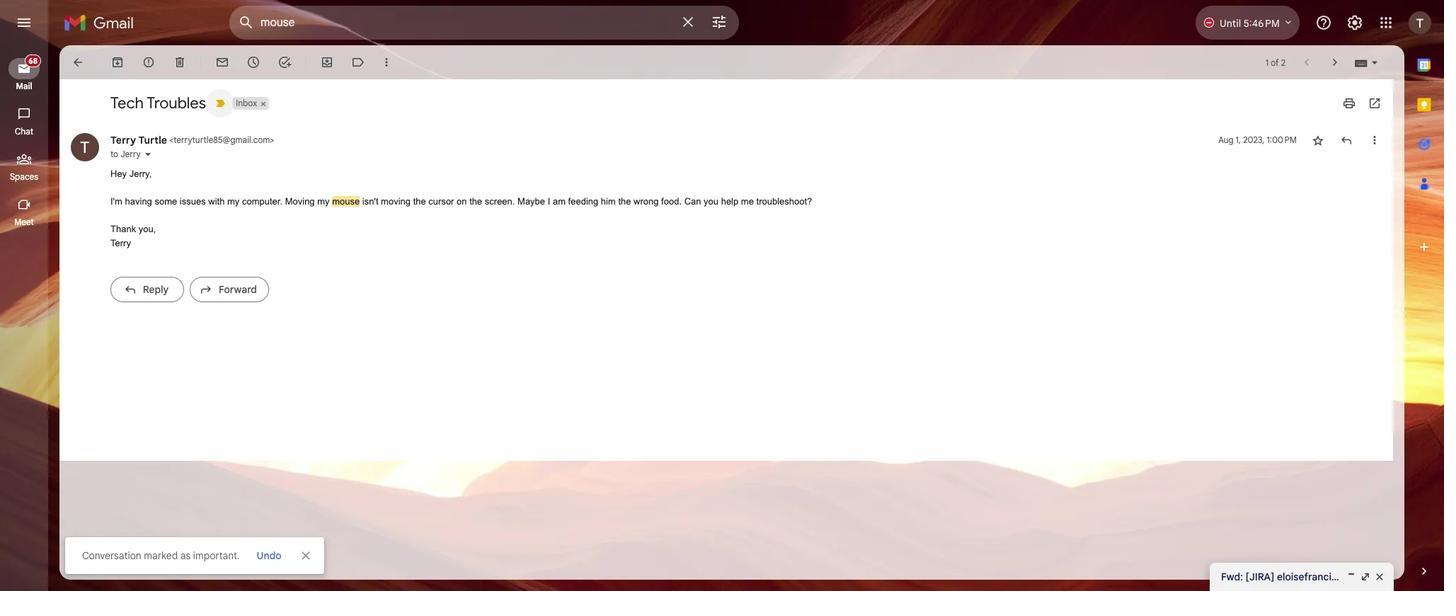 Task type: vqa. For each thing, say whether or not it's contained in the screenshot.
the Refresh icon
no



Task type: describe. For each thing, give the bounding box(es) containing it.
support image
[[1315, 14, 1332, 31]]

snooze image
[[246, 55, 261, 69]]

68
[[29, 56, 38, 66]]

reply
[[143, 283, 169, 296]]

meet heading
[[0, 217, 48, 228]]

1 terry from the top
[[110, 134, 136, 147]]

undo link
[[251, 543, 287, 569]]

forward link
[[190, 277, 269, 302]]

food.
[[661, 196, 682, 207]]

marked
[[144, 549, 178, 562]]

i'm
[[110, 196, 122, 207]]

1 my from the left
[[227, 196, 240, 207]]

turtle
[[138, 134, 167, 147]]

1
[[1266, 57, 1269, 68]]

hey
[[110, 169, 127, 179]]

him
[[601, 196, 616, 207]]

68 link
[[8, 55, 41, 79]]

you,
[[139, 224, 156, 234]]

mouse
[[332, 196, 360, 207]]

meet
[[14, 217, 34, 227]]

clear search image
[[674, 8, 702, 36]]

isn't
[[362, 196, 378, 207]]

aug 1, 2023, 1:00 pm
[[1219, 135, 1297, 145]]

with
[[208, 196, 225, 207]]

jerry,
[[129, 169, 152, 179]]

inbox
[[236, 98, 257, 108]]

pop out image
[[1360, 571, 1371, 583]]

me
[[741, 196, 754, 207]]

terry turtle < terryturtle85@gmail.com >
[[110, 134, 274, 147]]

maybe
[[518, 196, 545, 207]]

aug
[[1219, 135, 1234, 145]]

report spam image
[[142, 55, 156, 69]]

[jira]
[[1246, 571, 1275, 583]]

aug 1, 2023, 1:00 pm cell
[[1219, 133, 1297, 147]]

settings image
[[1347, 14, 1364, 31]]

the cursor
[[413, 196, 454, 207]]

minimize image
[[1346, 571, 1357, 583]]

inbox button
[[233, 97, 259, 110]]

not starred image
[[1311, 133, 1325, 147]]

Search in mail text field
[[261, 16, 671, 30]]

conversation
[[82, 549, 141, 562]]

mail heading
[[0, 81, 48, 92]]

i
[[548, 196, 550, 207]]

1 vertical spatial to
[[1439, 571, 1444, 583]]

archive image
[[110, 55, 125, 69]]

reply link
[[110, 277, 184, 302]]

2023,
[[1243, 135, 1265, 145]]

advanced search options image
[[705, 8, 733, 36]]

<
[[169, 135, 174, 145]]

Not starred checkbox
[[1311, 133, 1325, 147]]

tech troubles
[[110, 93, 206, 113]]

hey jerry,
[[110, 169, 152, 179]]

mark as unread image
[[215, 55, 229, 69]]

screen.
[[485, 196, 515, 207]]

the wrong
[[618, 196, 659, 207]]

0 vertical spatial to
[[110, 149, 118, 159]]

fwd: [jira] eloisefrancis23 assigned gtms-16 to
[[1221, 571, 1444, 583]]

2
[[1281, 57, 1286, 68]]

can
[[684, 196, 701, 207]]

older image
[[1328, 55, 1342, 69]]

moving
[[285, 196, 315, 207]]

>
[[270, 135, 274, 145]]

computer.
[[242, 196, 283, 207]]

alert containing conversation marked as important.
[[23, 33, 1422, 574]]

troubles
[[147, 93, 206, 113]]

jerry
[[120, 149, 141, 159]]



Task type: locate. For each thing, give the bounding box(es) containing it.
main menu image
[[16, 14, 33, 31]]

terryturtle85@gmail.com
[[174, 135, 270, 145]]

as
[[180, 549, 191, 562]]

thank you, terry
[[110, 224, 156, 248]]

feeding
[[568, 196, 598, 207]]

my right the with
[[227, 196, 240, 207]]

eloisefrancis23
[[1277, 571, 1348, 583]]

troubleshoot?
[[757, 196, 812, 207]]

tab list
[[1405, 45, 1444, 540]]

terry down thank
[[110, 238, 131, 248]]

terry inside thank you, terry
[[110, 238, 131, 248]]

terry turtle cell
[[110, 134, 274, 147]]

1:00 pm
[[1267, 135, 1297, 145]]

my
[[227, 196, 240, 207], [317, 196, 330, 207]]

chat heading
[[0, 126, 48, 137]]

conversation marked as important.
[[82, 549, 240, 562]]

1 horizontal spatial to
[[1439, 571, 1444, 583]]

Search in mail search field
[[229, 6, 739, 40]]

i'm having some issues with my computer. moving my mouse isn't moving the cursor on the screen. maybe i am feeding him the wrong food. can you help me troubleshoot?
[[110, 196, 812, 207]]

of
[[1271, 57, 1279, 68]]

move to inbox image
[[320, 55, 334, 69]]

to
[[110, 149, 118, 159], [1439, 571, 1444, 583]]

add to tasks image
[[278, 55, 292, 69]]

show details image
[[144, 150, 152, 159]]

mail
[[16, 81, 32, 91]]

terry
[[110, 134, 136, 147], [110, 238, 131, 248]]

gmail image
[[64, 8, 141, 37]]

the
[[469, 196, 482, 207]]

more image
[[379, 55, 394, 69]]

alert
[[23, 33, 1422, 574]]

important.
[[193, 549, 240, 562]]

having
[[125, 196, 152, 207]]

16
[[1427, 571, 1436, 583]]

0 horizontal spatial my
[[227, 196, 240, 207]]

0 horizontal spatial to
[[110, 149, 118, 159]]

2 my from the left
[[317, 196, 330, 207]]

navigation containing mail
[[0, 45, 50, 591]]

some
[[155, 196, 177, 207]]

labels image
[[351, 55, 365, 69]]

1,
[[1236, 135, 1241, 145]]

to jerry
[[110, 149, 141, 159]]

on
[[457, 196, 467, 207]]

to right 16
[[1439, 571, 1444, 583]]

1 vertical spatial terry
[[110, 238, 131, 248]]

back to search results image
[[71, 55, 85, 69]]

assigned
[[1350, 571, 1392, 583]]

issues
[[180, 196, 206, 207]]

1 horizontal spatial my
[[317, 196, 330, 207]]

0 vertical spatial terry
[[110, 134, 136, 147]]

forward
[[219, 283, 257, 296]]

my left mouse
[[317, 196, 330, 207]]

tech
[[110, 93, 144, 113]]

2 terry from the top
[[110, 238, 131, 248]]

thank
[[110, 224, 136, 234]]

select input tool image
[[1371, 57, 1379, 68]]

search in mail image
[[234, 10, 259, 35]]

moving
[[381, 196, 411, 207]]

fwd:
[[1221, 571, 1243, 583]]

you
[[704, 196, 719, 207]]

navigation
[[0, 45, 50, 591]]

gtms-
[[1394, 571, 1427, 583]]

spaces heading
[[0, 171, 48, 183]]

to left jerry
[[110, 149, 118, 159]]

terry up the to jerry
[[110, 134, 136, 147]]

chat
[[15, 126, 33, 137]]

spaces
[[10, 171, 38, 182]]

help
[[721, 196, 739, 207]]

delete image
[[173, 55, 187, 69]]

close image
[[1374, 571, 1386, 583]]

1 of 2
[[1266, 57, 1286, 68]]

undo
[[257, 549, 282, 562]]

am
[[553, 196, 566, 207]]



